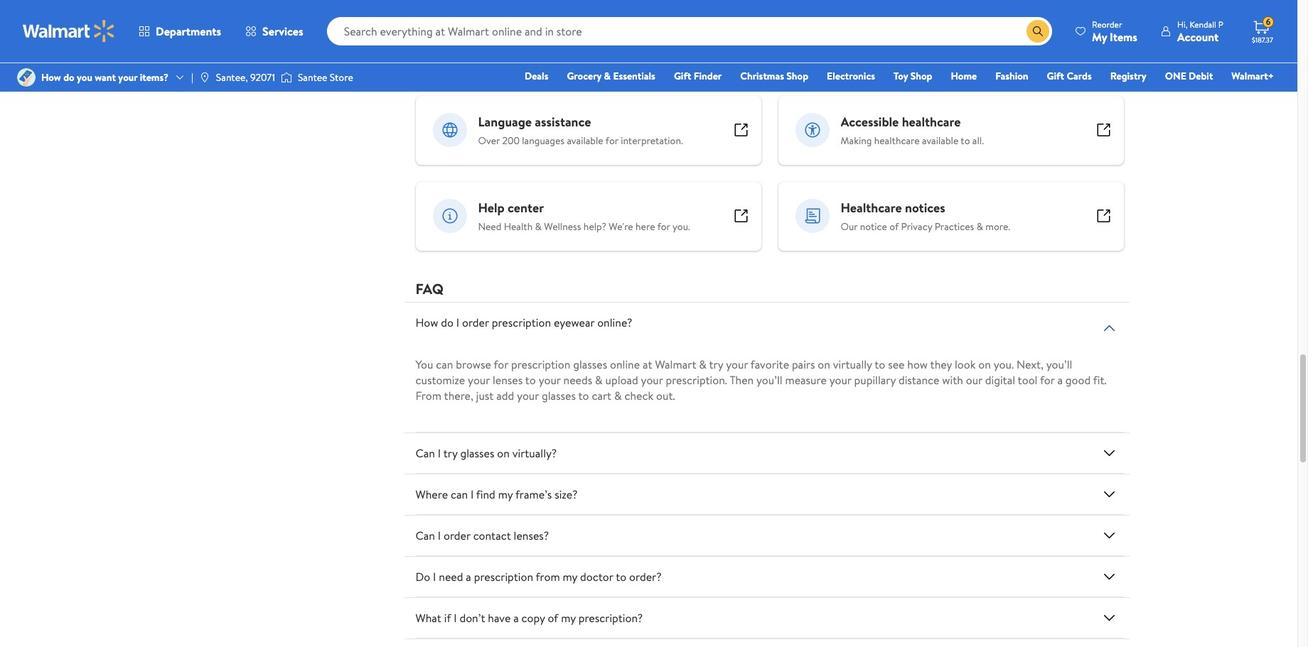 Task type: locate. For each thing, give the bounding box(es) containing it.
eye care link
[[899, 0, 1003, 30]]

accessible healthcare. making healthcare available to all. image
[[796, 113, 830, 147]]

can up do
[[416, 528, 435, 544]]

to inside the accessible healthcare making healthcare available to all.
[[961, 133, 971, 148]]

my right the copy at the left bottom of the page
[[561, 611, 576, 626]]

language assistance over 200 languages available for interpretation.
[[478, 113, 683, 148]]

how down faq
[[416, 315, 438, 331]]

order up browse
[[462, 315, 489, 331]]

you can browse for prescription glasses online at walmart & try your favorite pairs on virtually to see how they look on you.   next, you'll customize your lenses to your needs & upload your prescription. then you'll measure your pupillary distance with our digital tool for a good fit. from there, just add your glasses to cart & check out.
[[416, 357, 1107, 404]]

0 vertical spatial do
[[63, 70, 74, 85]]

0 horizontal spatial try
[[444, 446, 458, 461]]

our
[[966, 372, 983, 388]]

0 vertical spatial try
[[710, 357, 724, 372]]

1 vertical spatial you.
[[994, 357, 1014, 372]]

2 vertical spatial prescription
[[474, 570, 534, 585]]

you. right here
[[673, 220, 691, 234]]

christmas shop link
[[734, 68, 815, 84]]

1 vertical spatial a
[[466, 570, 471, 585]]

you'll right the then
[[757, 372, 783, 388]]

my
[[498, 487, 513, 503], [563, 570, 578, 585], [561, 611, 576, 626]]

& inside healthcare notices our notice of privacy practices & more.
[[977, 220, 984, 234]]

reading
[[723, 13, 760, 29]]

you'll right next,
[[1047, 357, 1073, 372]]

Search search field
[[327, 17, 1053, 46]]

healthcare down accessible
[[875, 133, 920, 148]]

language assistance. over 200 languages available for interpretation. image
[[433, 113, 467, 147]]

shop for toy shop
[[911, 69, 933, 83]]

prescription down the how do i order prescription eyewear online?
[[511, 357, 571, 372]]

a right need
[[466, 570, 471, 585]]

glasses up find
[[460, 446, 495, 461]]

you. inside the you can browse for prescription glasses online at walmart & try your favorite pairs on virtually to see how they look on you.   next, you'll customize your lenses to your needs & upload your prescription. then you'll measure your pupillary distance with our digital tool for a good fit. from there, just add your glasses to cart & check out.
[[994, 357, 1014, 372]]

a right have
[[514, 611, 519, 626]]

healthcare
[[902, 113, 961, 131], [875, 133, 920, 148]]

a left good
[[1058, 372, 1063, 388]]

a
[[1058, 372, 1063, 388], [466, 570, 471, 585], [514, 611, 519, 626]]

1 horizontal spatial gift
[[1047, 69, 1065, 83]]

of right the notice
[[890, 220, 899, 234]]

healthcare
[[841, 199, 902, 217]]

can i order contact lenses?
[[416, 528, 549, 544]]

0 horizontal spatial gift
[[674, 69, 692, 83]]

assistance
[[535, 113, 591, 131]]

1 vertical spatial try
[[444, 446, 458, 461]]

to right the lenses
[[525, 372, 536, 388]]

 image left the you
[[17, 68, 36, 87]]

toy shop link
[[888, 68, 939, 84]]

1 vertical spatial prescription
[[511, 357, 571, 372]]

santee store
[[298, 70, 353, 85]]

try
[[710, 357, 724, 372], [444, 446, 458, 461]]

how for how do you want your items?
[[41, 70, 61, 85]]

& right grocery
[[604, 69, 611, 83]]

prescription
[[492, 315, 551, 331], [511, 357, 571, 372], [474, 570, 534, 585]]

& left the more.
[[977, 220, 984, 234]]

0 vertical spatial can
[[416, 446, 435, 461]]

more.
[[986, 220, 1011, 234]]

glasses left cart
[[542, 388, 576, 404]]

 image for santee store
[[281, 70, 292, 85]]

p
[[1219, 18, 1224, 30]]

i down where
[[438, 528, 441, 544]]

eyewear accessories link
[[779, 0, 882, 30]]

0 vertical spatial a
[[1058, 372, 1063, 388]]

for right here
[[658, 220, 670, 234]]

0 horizontal spatial how
[[41, 70, 61, 85]]

with
[[943, 372, 964, 388]]

0 horizontal spatial shop
[[787, 69, 809, 83]]

0 horizontal spatial of
[[548, 611, 559, 626]]

0 vertical spatial my
[[498, 487, 513, 503]]

 image
[[17, 68, 36, 87], [281, 70, 292, 85]]

you. left next,
[[994, 357, 1014, 372]]

computer
[[659, 13, 710, 29]]

prescription inside the you can browse for prescription glasses online at walmart & try your favorite pairs on virtually to see how they look on you.   next, you'll customize your lenses to your needs & upload your prescription. then you'll measure your pupillary distance with our digital tool for a good fit. from there, just add your glasses to cart & check out.
[[511, 357, 571, 372]]

to
[[961, 133, 971, 148], [875, 357, 886, 372], [525, 372, 536, 388], [579, 388, 589, 404], [616, 570, 627, 585]]

can for can i try glasses on virtually?
[[416, 446, 435, 461]]

online
[[610, 357, 640, 372]]

i up where
[[438, 446, 441, 461]]

gift left cards
[[1047, 69, 1065, 83]]

1 horizontal spatial available
[[922, 133, 959, 148]]

i left find
[[471, 487, 474, 503]]

2 vertical spatial my
[[561, 611, 576, 626]]

for left the interpretation.
[[606, 133, 619, 148]]

can inside the you can browse for prescription glasses online at walmart & try your favorite pairs on virtually to see how they look on you.   next, you'll customize your lenses to your needs & upload your prescription. then you'll measure your pupillary distance with our digital tool for a good fit. from there, just add your glasses to cart & check out.
[[436, 357, 453, 372]]

what if i don't have a copy of my prescription?
[[416, 611, 643, 626]]

out.
[[657, 388, 676, 404]]

1 horizontal spatial  image
[[281, 70, 292, 85]]

a inside the you can browse for prescription glasses online at walmart & try your favorite pairs on virtually to see how they look on you.   next, you'll customize your lenses to your needs & upload your prescription. then you'll measure your pupillary distance with our digital tool for a good fit. from there, just add your glasses to cart & check out.
[[1058, 372, 1063, 388]]

from
[[416, 388, 442, 404]]

1 horizontal spatial how
[[416, 315, 438, 331]]

can for where
[[451, 487, 468, 503]]

& right cart
[[615, 388, 622, 404]]

available
[[567, 133, 604, 148], [922, 133, 959, 148]]

can for you
[[436, 357, 453, 372]]

gift left finder
[[674, 69, 692, 83]]

making
[[841, 133, 872, 148]]

0 vertical spatial you.
[[673, 220, 691, 234]]

1 vertical spatial how
[[416, 315, 438, 331]]

cards
[[1067, 69, 1092, 83]]

1 horizontal spatial you'll
[[1047, 357, 1073, 372]]

1 can from the top
[[416, 446, 435, 461]]

can right you
[[436, 357, 453, 372]]

healthcare notices. our notice of privacy practices & more. image
[[796, 199, 830, 233]]

 image
[[199, 72, 210, 83]]

my right find
[[498, 487, 513, 503]]

of inside healthcare notices our notice of privacy practices & more.
[[890, 220, 899, 234]]

1 horizontal spatial you.
[[994, 357, 1014, 372]]

eye care
[[930, 13, 972, 29]]

for inside 'help center need health & wellness help? we're here for you.'
[[658, 220, 670, 234]]

i right if
[[454, 611, 457, 626]]

of
[[890, 220, 899, 234], [548, 611, 559, 626]]

for inside language assistance over 200 languages available for interpretation.
[[606, 133, 619, 148]]

0 vertical spatial how
[[41, 70, 61, 85]]

walmart image
[[23, 20, 115, 43]]

1 vertical spatial order
[[444, 528, 471, 544]]

sunglasses link
[[537, 0, 641, 30]]

just
[[476, 388, 494, 404]]

& inside the 'computer & reading glasses'
[[713, 13, 720, 29]]

glasses down computer
[[692, 30, 727, 46]]

try inside the you can browse for prescription glasses online at walmart & try your favorite pairs on virtually to see how they look on you.   next, you'll customize your lenses to your needs & upload your prescription. then you'll measure your pupillary distance with our digital tool for a good fit. from there, just add your glasses to cart & check out.
[[710, 357, 724, 372]]

my right from
[[563, 570, 578, 585]]

on left virtually?
[[497, 446, 510, 461]]

essentials
[[613, 69, 656, 83]]

1 vertical spatial can
[[416, 528, 435, 544]]

0 vertical spatial prescription
[[492, 315, 551, 331]]

what
[[416, 611, 442, 626]]

gift for gift finder
[[674, 69, 692, 83]]

here
[[636, 220, 655, 234]]

can left find
[[451, 487, 468, 503]]

items?
[[140, 70, 169, 85]]

accessories
[[825, 13, 880, 29]]

& right needs
[[595, 372, 603, 388]]

prescription for from
[[474, 570, 534, 585]]

how left the you
[[41, 70, 61, 85]]

do left the you
[[63, 70, 74, 85]]

6 $187.37
[[1253, 16, 1274, 45]]

where
[[416, 487, 448, 503]]

1 horizontal spatial try
[[710, 357, 724, 372]]

can
[[416, 446, 435, 461], [416, 528, 435, 544]]

shop
[[1084, 13, 1109, 29], [787, 69, 809, 83], [911, 69, 933, 83]]

1 horizontal spatial of
[[890, 220, 899, 234]]

browse
[[456, 357, 491, 372]]

frame's
[[516, 487, 552, 503]]

0 horizontal spatial available
[[567, 133, 604, 148]]

how
[[41, 70, 61, 85], [416, 315, 438, 331]]

1 horizontal spatial do
[[441, 315, 454, 331]]

glasses inside the 'computer & reading glasses'
[[692, 30, 727, 46]]

can i order contact lenses? image
[[1101, 528, 1119, 545]]

prescription up have
[[474, 570, 534, 585]]

0 horizontal spatial do
[[63, 70, 74, 85]]

registry
[[1111, 69, 1147, 83]]

0 vertical spatial can
[[436, 357, 453, 372]]

1 vertical spatial of
[[548, 611, 559, 626]]

center
[[508, 199, 544, 217]]

from
[[536, 570, 560, 585]]

0 horizontal spatial  image
[[17, 68, 36, 87]]

do down faq
[[441, 315, 454, 331]]

my
[[1093, 29, 1108, 44]]

2 vertical spatial a
[[514, 611, 519, 626]]

try up where
[[444, 446, 458, 461]]

to left order?
[[616, 570, 627, 585]]

 image right 92071
[[281, 70, 292, 85]]

look
[[955, 357, 976, 372]]

help
[[478, 199, 505, 217]]

 image for how do you want your items?
[[17, 68, 36, 87]]

prescription left eyewear
[[492, 315, 551, 331]]

need
[[478, 220, 502, 234]]

sunglasses
[[562, 13, 615, 29]]

gift inside gift cards link
[[1047, 69, 1065, 83]]

computer & reading glasses link
[[658, 0, 761, 47]]

of right the copy at the left bottom of the page
[[548, 611, 559, 626]]

order?
[[630, 570, 662, 585]]

& right health
[[535, 220, 542, 234]]

finder
[[694, 69, 722, 83]]

to left cart
[[579, 388, 589, 404]]

fashion
[[996, 69, 1029, 83]]

electronics link
[[821, 68, 882, 84]]

2 can from the top
[[416, 528, 435, 544]]

0 vertical spatial of
[[890, 220, 899, 234]]

deals link
[[519, 68, 555, 84]]

account
[[1178, 29, 1219, 44]]

help center. need health & wellness help? we're here for you. image
[[433, 199, 467, 233]]

available down assistance
[[567, 133, 604, 148]]

gift inside gift finder link
[[674, 69, 692, 83]]

1 available from the left
[[567, 133, 604, 148]]

order left the contact
[[444, 528, 471, 544]]

home link
[[945, 68, 984, 84]]

walmart
[[655, 357, 697, 372]]

can up where
[[416, 446, 435, 461]]

on right look
[[979, 357, 992, 372]]

1 vertical spatial can
[[451, 487, 468, 503]]

frames
[[470, 13, 504, 29]]

& left reading
[[713, 13, 720, 29]]

available left all.
[[922, 133, 959, 148]]

1 gift from the left
[[674, 69, 692, 83]]

items
[[1110, 29, 1138, 44]]

1 horizontal spatial shop
[[911, 69, 933, 83]]

0 horizontal spatial you.
[[673, 220, 691, 234]]

list
[[407, 0, 1133, 47]]

2 gift from the left
[[1047, 69, 1065, 83]]

you'll
[[1047, 357, 1073, 372], [757, 372, 783, 388]]

2 horizontal spatial a
[[1058, 372, 1063, 388]]

1 vertical spatial do
[[441, 315, 454, 331]]

you
[[77, 70, 92, 85]]

healthcare down toy shop link at right top
[[902, 113, 961, 131]]

1 horizontal spatial on
[[818, 357, 831, 372]]

available inside language assistance over 200 languages available for interpretation.
[[567, 133, 604, 148]]

2 available from the left
[[922, 133, 959, 148]]

2 horizontal spatial shop
[[1084, 13, 1109, 29]]

what if i don't have a copy of my prescription? image
[[1101, 610, 1119, 627]]

can i try glasses on virtually?
[[416, 446, 557, 461]]

fsa/hsa
[[1035, 13, 1082, 29]]

toy
[[894, 69, 909, 83]]

on right pairs
[[818, 357, 831, 372]]

try left the then
[[710, 357, 724, 372]]

your right 'measure'
[[830, 372, 852, 388]]

eyewear
[[554, 315, 595, 331]]

to left all.
[[961, 133, 971, 148]]

for right tool
[[1041, 372, 1055, 388]]

1 vertical spatial healthcare
[[875, 133, 920, 148]]



Task type: describe. For each thing, give the bounding box(es) containing it.
accessible healthcare making healthcare available to all.
[[841, 113, 984, 148]]

92071
[[250, 70, 275, 85]]

needs
[[564, 372, 593, 388]]

can i try glasses on virtually? image
[[1101, 445, 1119, 462]]

see
[[889, 357, 905, 372]]

services
[[263, 23, 303, 39]]

pupillary
[[855, 372, 896, 388]]

1 vertical spatial my
[[563, 570, 578, 585]]

tool
[[1018, 372, 1038, 388]]

notice
[[860, 220, 888, 234]]

christmas shop
[[741, 69, 809, 83]]

$187.37
[[1253, 35, 1274, 45]]

computer & reading glasses
[[659, 13, 760, 46]]

prescription for glasses
[[511, 357, 571, 372]]

one debit link
[[1159, 68, 1220, 84]]

departments button
[[127, 14, 233, 48]]

eyewear accessories
[[781, 13, 880, 29]]

Walmart Site-Wide search field
[[327, 17, 1053, 46]]

our
[[841, 220, 858, 234]]

they
[[931, 357, 953, 372]]

doctor
[[580, 570, 614, 585]]

at
[[643, 357, 653, 372]]

do for you
[[63, 70, 74, 85]]

how for how do i order prescription eyewear online?
[[416, 315, 438, 331]]

glasses frames
[[431, 13, 504, 29]]

one
[[1166, 69, 1187, 83]]

upload
[[606, 372, 639, 388]]

gift cards link
[[1041, 68, 1099, 84]]

then
[[730, 372, 754, 388]]

electronics
[[827, 69, 876, 83]]

grocery & essentials
[[567, 69, 656, 83]]

helpful links
[[416, 64, 494, 84]]

santee,
[[216, 70, 248, 85]]

good
[[1066, 372, 1091, 388]]

hi,
[[1178, 18, 1188, 30]]

do i need a prescription from my doctor to order?
[[416, 570, 662, 585]]

virtually?
[[513, 446, 557, 461]]

list containing glasses frames
[[407, 0, 1133, 47]]

your left favorite
[[726, 357, 748, 372]]

digital
[[986, 372, 1016, 388]]

accessible
[[841, 113, 899, 131]]

deals
[[525, 69, 549, 83]]

0 horizontal spatial a
[[466, 570, 471, 585]]

lenses
[[493, 372, 523, 388]]

200
[[502, 133, 520, 148]]

interpretation.
[[621, 133, 683, 148]]

i up browse
[[456, 315, 460, 331]]

you
[[416, 357, 434, 372]]

walmart+ link
[[1226, 68, 1281, 84]]

care
[[951, 13, 972, 29]]

|
[[191, 70, 193, 85]]

gift finder
[[674, 69, 722, 83]]

language
[[478, 113, 532, 131]]

& right "walmart"
[[699, 357, 707, 372]]

we're
[[609, 220, 634, 234]]

can for can i order contact lenses?
[[416, 528, 435, 544]]

home
[[951, 69, 977, 83]]

how do i order prescription eyewear online? image
[[1101, 320, 1119, 337]]

search icon image
[[1033, 26, 1044, 37]]

eye
[[930, 13, 948, 29]]

for right browse
[[494, 357, 509, 372]]

need
[[439, 570, 463, 585]]

0 horizontal spatial on
[[497, 446, 510, 461]]

favorite
[[751, 357, 790, 372]]

check
[[625, 388, 654, 404]]

customize
[[416, 372, 465, 388]]

0 horizontal spatial you'll
[[757, 372, 783, 388]]

debit
[[1189, 69, 1214, 83]]

gift for gift cards
[[1047, 69, 1065, 83]]

6
[[1267, 16, 1271, 28]]

available inside the accessible healthcare making healthcare available to all.
[[922, 133, 959, 148]]

do i need a prescription from my doctor to order? image
[[1101, 569, 1119, 586]]

glasses up cart
[[573, 357, 608, 372]]

shop for christmas shop
[[787, 69, 809, 83]]

store
[[330, 70, 353, 85]]

glasses
[[431, 13, 468, 29]]

toy shop
[[894, 69, 933, 83]]

one debit
[[1166, 69, 1214, 83]]

how do i order prescription eyewear online?
[[416, 315, 633, 331]]

your right add
[[517, 388, 539, 404]]

your right the upload
[[641, 372, 663, 388]]

where can i find my frame's size?
[[416, 487, 578, 503]]

i right do
[[433, 570, 436, 585]]

prescription for eyewear
[[492, 315, 551, 331]]

privacy
[[902, 220, 933, 234]]

your left the lenses
[[468, 372, 490, 388]]

fit.
[[1094, 372, 1107, 388]]

copy
[[522, 611, 545, 626]]

prescription.
[[666, 372, 728, 388]]

languages
[[522, 133, 565, 148]]

distance
[[899, 372, 940, 388]]

1 horizontal spatial a
[[514, 611, 519, 626]]

do
[[416, 570, 431, 585]]

fsa/hsa shop
[[1035, 13, 1109, 29]]

santee, 92071
[[216, 70, 275, 85]]

your left needs
[[539, 372, 561, 388]]

0 vertical spatial healthcare
[[902, 113, 961, 131]]

your right want
[[118, 70, 138, 85]]

help?
[[584, 220, 607, 234]]

notices
[[905, 199, 946, 217]]

virtually
[[833, 357, 873, 372]]

pairs
[[792, 357, 816, 372]]

over
[[478, 133, 500, 148]]

shop for fsa/hsa shop
[[1084, 13, 1109, 29]]

to left see
[[875, 357, 886, 372]]

& inside 'help center need health & wellness help? we're here for you.'
[[535, 220, 542, 234]]

do for i
[[441, 315, 454, 331]]

helpful
[[416, 64, 462, 84]]

lenses?
[[514, 528, 549, 544]]

prescription?
[[579, 611, 643, 626]]

2 horizontal spatial on
[[979, 357, 992, 372]]

where can i find my frame's size? image
[[1101, 486, 1119, 503]]

wellness
[[544, 220, 581, 234]]

if
[[444, 611, 451, 626]]

fashion link
[[990, 68, 1035, 84]]

reorder
[[1093, 18, 1123, 30]]

you. inside 'help center need health & wellness help? we're here for you.'
[[673, 220, 691, 234]]

measure
[[786, 372, 827, 388]]

0 vertical spatial order
[[462, 315, 489, 331]]

registry link
[[1104, 68, 1154, 84]]



Task type: vqa. For each thing, say whether or not it's contained in the screenshot.
Palm Desert, 92211
no



